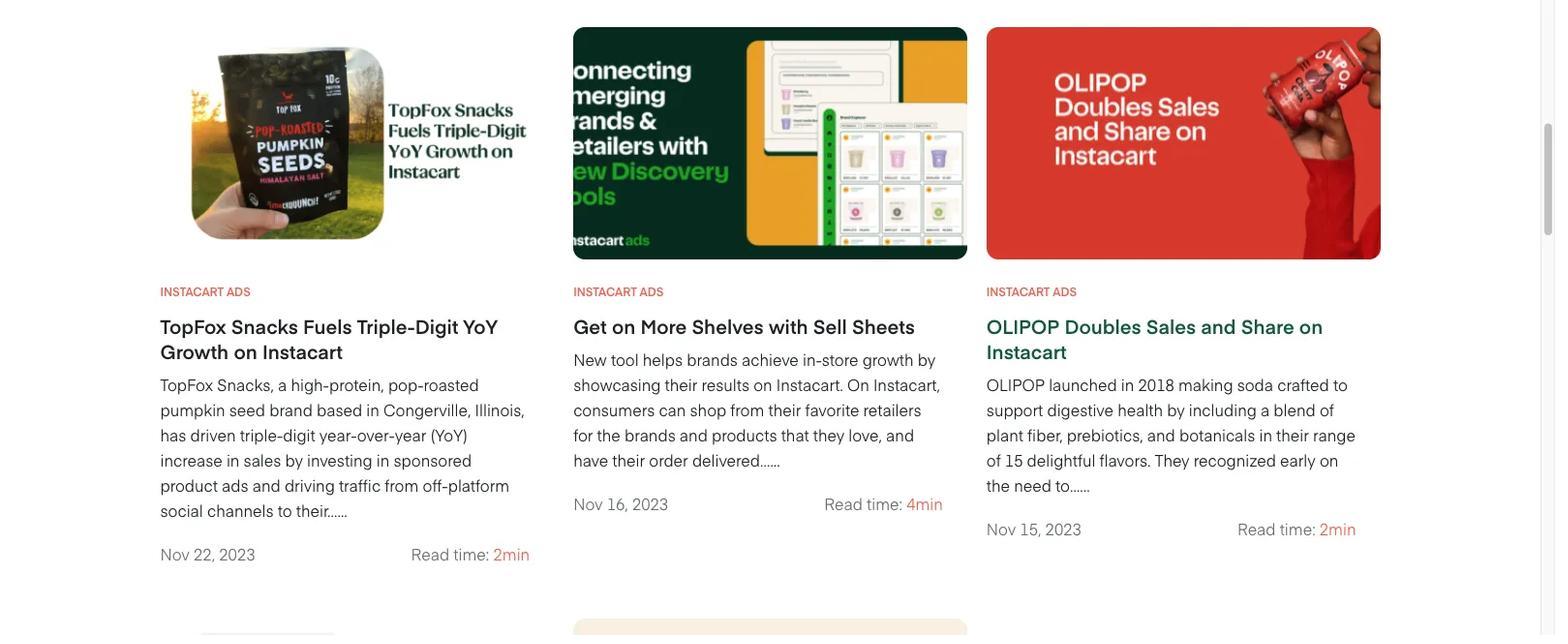 Task type: locate. For each thing, give the bounding box(es) containing it.
by down 2018
[[1167, 399, 1185, 420]]

2023 right the 22,
[[219, 543, 255, 565]]

0 vertical spatial 2023
[[632, 493, 668, 514]]

prebiotics,
[[1067, 424, 1143, 446]]

they
[[813, 424, 845, 446]]

olipop left doubles
[[987, 313, 1060, 340]]

ads up more
[[640, 283, 664, 299]]

2 horizontal spatial ads
[[1053, 283, 1077, 299]]

2 horizontal spatial by
[[1167, 399, 1185, 420]]

nov
[[573, 493, 603, 514], [987, 518, 1016, 540], [160, 543, 190, 565]]

of up range in the right bottom of the page
[[1320, 399, 1334, 420]]

instacart
[[160, 283, 224, 299], [573, 283, 637, 299], [987, 283, 1050, 299], [262, 338, 343, 365], [987, 338, 1067, 365]]

illinois,
[[475, 399, 525, 420]]

read
[[824, 493, 863, 514], [1238, 518, 1276, 540], [411, 543, 450, 565]]

2min down range in the right bottom of the page
[[1320, 518, 1356, 540]]

0 vertical spatial 2min
[[1320, 518, 1356, 540]]

brands
[[687, 349, 738, 370], [625, 424, 676, 446]]

topfox snacks fuels triple-digit yoy growth on instacart topfox snacks, a high-protein, pop-roasted pumpkin seed brand based in congerville, illinois, has driven triple-digit year-over-year (yoy) increase in sales by investing in sponsored product ads and driving traffic from off-platform social channels to their…...
[[160, 313, 525, 521]]

2min for topfox snacks fuels triple-digit yoy growth on instacart
[[493, 543, 530, 565]]

nov for on
[[160, 543, 190, 565]]

instacart for get
[[573, 283, 637, 299]]

instacart ads up get on the left
[[573, 283, 664, 299]]

1 horizontal spatial read
[[824, 493, 863, 514]]

ads
[[222, 475, 249, 496]]

0 vertical spatial read
[[824, 493, 863, 514]]

0 vertical spatial topfox
[[160, 313, 226, 340]]

1 horizontal spatial to
[[1333, 374, 1348, 395]]

high-
[[291, 374, 329, 395]]

on down range in the right bottom of the page
[[1320, 449, 1339, 471]]

1 vertical spatial read time: 2min
[[411, 543, 530, 565]]

nov left 16,
[[573, 493, 603, 514]]

nov left the 15,
[[987, 518, 1016, 540]]

time: for topfox snacks fuels triple-digit yoy growth on instacart
[[454, 543, 489, 565]]

0 vertical spatial by
[[918, 349, 936, 370]]

15,
[[1020, 518, 1042, 540]]

1 horizontal spatial from
[[731, 399, 764, 420]]

driven
[[190, 424, 236, 446]]

and up they in the right bottom of the page
[[1147, 424, 1176, 446]]

1 vertical spatial of
[[987, 449, 1001, 471]]

1 horizontal spatial read time: 2min
[[1238, 518, 1356, 540]]

year-
[[319, 424, 357, 446]]

on up "snacks,"
[[234, 338, 257, 365]]

their down 'blend'
[[1277, 424, 1309, 446]]

1 vertical spatial brands
[[625, 424, 676, 446]]

shop
[[690, 399, 727, 420]]

3 ads from the left
[[1053, 283, 1077, 299]]

0 horizontal spatial brands
[[625, 424, 676, 446]]

need
[[1014, 475, 1052, 496]]

sheets
[[852, 313, 915, 340]]

olipop doubles sales and share on instacart link
[[987, 313, 1356, 372]]

ads up the snacks
[[227, 283, 251, 299]]

read time: 2min down platform
[[411, 543, 530, 565]]

on up the tool
[[612, 313, 636, 340]]

0 horizontal spatial nov
[[160, 543, 190, 565]]

early
[[1280, 449, 1316, 471]]

ads
[[227, 283, 251, 299], [640, 283, 664, 299], [1053, 283, 1077, 299]]

from left off-
[[385, 475, 419, 496]]

by inside topfox snacks fuels triple-digit yoy growth on instacart topfox snacks, a high-protein, pop-roasted pumpkin seed brand based in congerville, illinois, has driven triple-digit year-over-year (yoy) increase in sales by investing in sponsored product ads and driving traffic from off-platform social channels to their…...
[[285, 449, 303, 471]]

read down recognized
[[1238, 518, 1276, 540]]

in-
[[803, 349, 822, 370]]

0 vertical spatial of
[[1320, 399, 1334, 420]]

nov for new
[[573, 493, 603, 514]]

0 horizontal spatial a
[[278, 374, 287, 395]]

read time: 2min down early
[[1238, 518, 1356, 540]]

0 horizontal spatial read
[[411, 543, 450, 565]]

nov left the 22,
[[160, 543, 190, 565]]

topfox left the snacks
[[160, 313, 226, 340]]

1 horizontal spatial 2min
[[1320, 518, 1356, 540]]

1 vertical spatial the
[[987, 475, 1010, 496]]

22,
[[194, 543, 215, 565]]

2min for olipop doubles sales and share on instacart
[[1320, 518, 1356, 540]]

for
[[573, 424, 593, 446]]

their inside olipop doubles sales and share on instacart olipop launched in 2018 making soda crafted to support digestive health by including a blend of plant fiber, prebiotics, and botanicals in their range of 15 delightful flavors. they recognized early on the need to…...
[[1277, 424, 1309, 446]]

olipop up support
[[987, 374, 1045, 395]]

0 vertical spatial olipop
[[987, 313, 1060, 340]]

2 horizontal spatial nov
[[987, 518, 1016, 540]]

support
[[987, 399, 1043, 420]]

from up products
[[731, 399, 764, 420]]

1 horizontal spatial by
[[918, 349, 936, 370]]

1 horizontal spatial a
[[1261, 399, 1270, 420]]

2 ads from the left
[[640, 283, 664, 299]]

a
[[278, 374, 287, 395], [1261, 399, 1270, 420]]

time: left the 4min
[[867, 493, 903, 514]]

in
[[1121, 374, 1134, 395], [366, 399, 380, 420], [1259, 424, 1273, 446], [227, 449, 240, 471], [377, 449, 390, 471]]

a inside topfox snacks fuels triple-digit yoy growth on instacart topfox snacks, a high-protein, pop-roasted pumpkin seed brand based in congerville, illinois, has driven triple-digit year-over-year (yoy) increase in sales by investing in sponsored product ads and driving traffic from off-platform social channels to their…...
[[278, 374, 287, 395]]

0 vertical spatial from
[[731, 399, 764, 420]]

instacart ads for get
[[573, 283, 664, 299]]

topfox snacks fuels triple-digit yoy growth on instacart link
[[160, 313, 530, 372]]

instacart ads
[[160, 283, 251, 299], [573, 283, 664, 299], [987, 283, 1077, 299]]

from
[[731, 399, 764, 420], [385, 475, 419, 496]]

in up recognized
[[1259, 424, 1273, 446]]

on
[[612, 313, 636, 340], [1300, 313, 1323, 340], [234, 338, 257, 365], [754, 374, 772, 395], [1320, 449, 1339, 471]]

2023 for instacart
[[219, 543, 255, 565]]

1 horizontal spatial the
[[987, 475, 1010, 496]]

0 horizontal spatial from
[[385, 475, 419, 496]]

digit
[[415, 313, 458, 340]]

ads up doubles
[[1053, 283, 1077, 299]]

1 vertical spatial read
[[1238, 518, 1276, 540]]

and down sales
[[253, 475, 281, 496]]

and right sales
[[1201, 313, 1236, 340]]

a up brand
[[278, 374, 287, 395]]

2023
[[632, 493, 668, 514], [1046, 518, 1082, 540], [219, 543, 255, 565]]

in down over-
[[377, 449, 390, 471]]

2 vertical spatial read
[[411, 543, 450, 565]]

0 vertical spatial nov
[[573, 493, 603, 514]]

2 vertical spatial time:
[[454, 543, 489, 565]]

the down '15'
[[987, 475, 1010, 496]]

read down they at bottom right
[[824, 493, 863, 514]]

the right for at the bottom left
[[597, 424, 621, 446]]

time: for olipop doubles sales and share on instacart
[[1280, 518, 1316, 540]]

1 horizontal spatial 2023
[[632, 493, 668, 514]]

brands up results
[[687, 349, 738, 370]]

time: down early
[[1280, 518, 1316, 540]]

1 vertical spatial a
[[1261, 399, 1270, 420]]

2 horizontal spatial 2023
[[1046, 518, 1082, 540]]

1 vertical spatial from
[[385, 475, 419, 496]]

2 horizontal spatial read
[[1238, 518, 1276, 540]]

1 horizontal spatial ads
[[640, 283, 664, 299]]

over-
[[357, 424, 395, 446]]

including
[[1189, 399, 1257, 420]]

instacart inside olipop doubles sales and share on instacart olipop launched in 2018 making soda crafted to support digestive health by including a blend of plant fiber, prebiotics, and botanicals in their range of 15 delightful flavors. they recognized early on the need to…...
[[987, 338, 1067, 365]]

1 horizontal spatial of
[[1320, 399, 1334, 420]]

consumers
[[573, 399, 655, 420]]

to right crafted
[[1333, 374, 1348, 395]]

0 vertical spatial read time: 2min
[[1238, 518, 1356, 540]]

0 horizontal spatial the
[[597, 424, 621, 446]]

1 vertical spatial by
[[1167, 399, 1185, 420]]

1 horizontal spatial nov
[[573, 493, 603, 514]]

0 horizontal spatial read time: 2min
[[411, 543, 530, 565]]

2 horizontal spatial instacart ads
[[987, 283, 1077, 299]]

instacart ads up doubles
[[987, 283, 1077, 299]]

triple-
[[240, 424, 283, 446]]

products
[[712, 424, 777, 446]]

ads for on
[[640, 283, 664, 299]]

instacart for olipop
[[987, 283, 1050, 299]]

1 vertical spatial to
[[278, 500, 292, 521]]

topfox snacks fuels triple-digit yoy growth on instacart image
[[160, 27, 554, 260]]

0 horizontal spatial time:
[[454, 543, 489, 565]]

3 instacart ads from the left
[[987, 283, 1077, 299]]

have
[[573, 449, 608, 471]]

0 vertical spatial the
[[597, 424, 621, 446]]

topfox up "pumpkin"
[[160, 374, 213, 395]]

roasted
[[424, 374, 479, 395]]

brands up the order on the left of page
[[625, 424, 676, 446]]

1 ads from the left
[[227, 283, 251, 299]]

2 vertical spatial 2023
[[219, 543, 255, 565]]

0 horizontal spatial ads
[[227, 283, 251, 299]]

read down off-
[[411, 543, 450, 565]]

by inside olipop doubles sales and share on instacart olipop launched in 2018 making soda crafted to support digestive health by including a blend of plant fiber, prebiotics, and botanicals in their range of 15 delightful flavors. they recognized early on the need to…...
[[1167, 399, 1185, 420]]

1 vertical spatial olipop
[[987, 374, 1045, 395]]

time: down platform
[[454, 543, 489, 565]]

product
[[160, 475, 218, 496]]

crafted
[[1278, 374, 1329, 395]]

of left '15'
[[987, 449, 1001, 471]]

to inside topfox snacks fuels triple-digit yoy growth on instacart topfox snacks, a high-protein, pop-roasted pumpkin seed brand based in congerville, illinois, has driven triple-digit year-over-year (yoy) increase in sales by investing in sponsored product ads and driving traffic from off-platform social channels to their…...
[[278, 500, 292, 521]]

0 vertical spatial brands
[[687, 349, 738, 370]]

new
[[573, 349, 607, 370]]

1 vertical spatial 2min
[[493, 543, 530, 565]]

0 vertical spatial time:
[[867, 493, 903, 514]]

2 vertical spatial nov
[[160, 543, 190, 565]]

2 olipop from the top
[[987, 374, 1045, 395]]

1 instacart ads from the left
[[160, 283, 251, 299]]

olipop
[[987, 313, 1060, 340], [987, 374, 1045, 395]]

by down digit
[[285, 449, 303, 471]]

0 horizontal spatial to
[[278, 500, 292, 521]]

get on more shelves with sell sheets link
[[573, 313, 943, 347]]

2min down platform
[[493, 543, 530, 565]]

(yoy)
[[430, 424, 468, 446]]

instacart ads up growth
[[160, 283, 251, 299]]

0 horizontal spatial 2min
[[493, 543, 530, 565]]

0 horizontal spatial instacart ads
[[160, 283, 251, 299]]

results
[[702, 374, 750, 395]]

0 horizontal spatial by
[[285, 449, 303, 471]]

0 vertical spatial a
[[278, 374, 287, 395]]

olipop doubles sales and share on instacart olipop launched in 2018 making soda crafted to support digestive health by including a blend of plant fiber, prebiotics, and botanicals in their range of 15 delightful flavors. they recognized early on the need to…...
[[987, 313, 1356, 496]]

2023 right the 15,
[[1046, 518, 1082, 540]]

on
[[847, 374, 869, 395]]

a down soda
[[1261, 399, 1270, 420]]

the
[[597, 424, 621, 446], [987, 475, 1010, 496]]

on right share
[[1300, 313, 1323, 340]]

0 horizontal spatial 2023
[[219, 543, 255, 565]]

from inside get on more shelves with sell sheets new tool helps brands achieve in-store growth by showcasing their results on instacart. on instacart, consumers can shop from their favorite retailers for the brands and products that they love, and have their order delivered…...
[[731, 399, 764, 420]]

by up instacart, on the bottom right
[[918, 349, 936, 370]]

1 vertical spatial topfox
[[160, 374, 213, 395]]

achieve
[[742, 349, 799, 370]]

their up can
[[665, 374, 698, 395]]

instacart for topfox
[[160, 283, 224, 299]]

fuels
[[303, 313, 352, 340]]

instacart ads for olipop
[[987, 283, 1077, 299]]

to down driving
[[278, 500, 292, 521]]

and down 'shop'
[[680, 424, 708, 446]]

nov for olipop
[[987, 518, 1016, 540]]

2 vertical spatial by
[[285, 449, 303, 471]]

0 vertical spatial to
[[1333, 374, 1348, 395]]

social
[[160, 500, 203, 521]]

health
[[1118, 399, 1163, 420]]

1 horizontal spatial instacart ads
[[573, 283, 664, 299]]

off-
[[423, 475, 448, 496]]

delivered…...
[[692, 449, 780, 471]]

1 vertical spatial 2023
[[1046, 518, 1082, 540]]

that
[[781, 424, 809, 446]]

2023 right 16,
[[632, 493, 668, 514]]

1 vertical spatial time:
[[1280, 518, 1316, 540]]

1 horizontal spatial time:
[[867, 493, 903, 514]]

2 instacart ads from the left
[[573, 283, 664, 299]]

topfox
[[160, 313, 226, 340], [160, 374, 213, 395]]

by
[[918, 349, 936, 370], [1167, 399, 1185, 420], [285, 449, 303, 471]]

2 horizontal spatial time:
[[1280, 518, 1316, 540]]

their
[[665, 374, 698, 395], [769, 399, 801, 420], [1277, 424, 1309, 446], [612, 449, 645, 471]]

on down achieve
[[754, 374, 772, 395]]

1 vertical spatial nov
[[987, 518, 1016, 540]]



Task type: describe. For each thing, give the bounding box(es) containing it.
2018
[[1138, 374, 1175, 395]]

4min
[[907, 493, 943, 514]]

their up the 'that'
[[769, 399, 801, 420]]

instacart,
[[873, 374, 940, 395]]

helps
[[643, 349, 683, 370]]

favorite
[[805, 399, 859, 420]]

in up ads
[[227, 449, 240, 471]]

sponsored
[[394, 449, 472, 471]]

triple-
[[357, 313, 415, 340]]

flavors.
[[1100, 449, 1151, 471]]

pop-
[[388, 374, 424, 395]]

read for topfox snacks fuels triple-digit yoy growth on instacart
[[411, 543, 450, 565]]

snacks,
[[217, 374, 274, 395]]

a inside olipop doubles sales and share on instacart olipop launched in 2018 making soda crafted to support digestive health by including a blend of plant fiber, prebiotics, and botanicals in their range of 15 delightful flavors. they recognized early on the need to…...
[[1261, 399, 1270, 420]]

sell
[[813, 313, 847, 340]]

channels
[[207, 500, 274, 521]]

more
[[641, 313, 687, 340]]

nov 15, 2023
[[987, 518, 1082, 540]]

in up over-
[[366, 399, 380, 420]]

growth
[[160, 338, 229, 365]]

their right have
[[612, 449, 645, 471]]

and inside topfox snacks fuels triple-digit yoy growth on instacart topfox snacks, a high-protein, pop-roasted pumpkin seed brand based in congerville, illinois, has driven triple-digit year-over-year (yoy) increase in sales by investing in sponsored product ads and driving traffic from off-platform social channels to their…...
[[253, 475, 281, 496]]

in up health
[[1121, 374, 1134, 395]]

protein,
[[329, 374, 384, 395]]

blend
[[1274, 399, 1316, 420]]

platform
[[448, 475, 510, 496]]

read for olipop doubles sales and share on instacart
[[1238, 518, 1276, 540]]

pumpkin
[[160, 399, 225, 420]]

launched
[[1049, 374, 1117, 395]]

driving
[[285, 475, 335, 496]]

get
[[573, 313, 607, 340]]

botanicals
[[1180, 424, 1255, 446]]

0 horizontal spatial of
[[987, 449, 1001, 471]]

investing
[[307, 449, 373, 471]]

to inside olipop doubles sales and share on instacart olipop launched in 2018 making soda crafted to support digestive health by including a blend of plant fiber, prebiotics, and botanicals in their range of 15 delightful flavors. they recognized early on the need to…...
[[1333, 374, 1348, 395]]

plant
[[987, 424, 1024, 446]]

fiber,
[[1028, 424, 1063, 446]]

read for get on more shelves with sell sheets
[[824, 493, 863, 514]]

instacart ads for topfox
[[160, 283, 251, 299]]

has
[[160, 424, 186, 446]]

to…...
[[1056, 475, 1090, 496]]

ads for doubles
[[1053, 283, 1077, 299]]

store
[[822, 349, 859, 370]]

digit
[[283, 424, 315, 446]]

doubles
[[1065, 313, 1141, 340]]

their…...
[[296, 500, 348, 521]]

time: for get on more shelves with sell sheets
[[867, 493, 903, 514]]

get on more shelves with sell sheets new tool helps brands achieve in-store growth by showcasing their results on instacart. on instacart, consumers can shop from their favorite retailers for the brands and products that they love, and have their order delivered…...
[[573, 313, 940, 471]]

the inside olipop doubles sales and share on instacart olipop launched in 2018 making soda crafted to support digestive health by including a blend of plant fiber, prebiotics, and botanicals in their range of 15 delightful flavors. they recognized early on the need to…...
[[987, 475, 1010, 496]]

instacart.
[[776, 374, 843, 395]]

growth
[[863, 349, 914, 370]]

share
[[1241, 313, 1295, 340]]

tool
[[611, 349, 639, 370]]

range
[[1313, 424, 1356, 446]]

brand
[[269, 399, 313, 420]]

instacart inside topfox snacks fuels triple-digit yoy growth on instacart topfox snacks, a high-protein, pop-roasted pumpkin seed brand based in congerville, illinois, has driven triple-digit year-over-year (yoy) increase in sales by investing in sponsored product ads and driving traffic from off-platform social channels to their…...
[[262, 338, 343, 365]]

showcasing
[[573, 374, 661, 395]]

2 topfox from the top
[[160, 374, 213, 395]]

yoy
[[463, 313, 498, 340]]

digestive
[[1047, 399, 1114, 420]]

retailers
[[863, 399, 922, 420]]

from inside topfox snacks fuels triple-digit yoy growth on instacart topfox snacks, a high-protein, pop-roasted pumpkin seed brand based in congerville, illinois, has driven triple-digit year-over-year (yoy) increase in sales by investing in sponsored product ads and driving traffic from off-platform social channels to their…...
[[385, 475, 419, 496]]

1 olipop from the top
[[987, 313, 1060, 340]]

on inside topfox snacks fuels triple-digit yoy growth on instacart topfox snacks, a high-protein, pop-roasted pumpkin seed brand based in congerville, illinois, has driven triple-digit year-over-year (yoy) increase in sales by investing in sponsored product ads and driving traffic from off-platform social channels to their…...
[[234, 338, 257, 365]]

read time: 2min for olipop doubles sales and share on instacart
[[1238, 518, 1356, 540]]

nov 22, 2023
[[160, 543, 255, 565]]

order
[[649, 449, 688, 471]]

2023 for launched
[[1046, 518, 1082, 540]]

traffic
[[339, 475, 381, 496]]

increase
[[160, 449, 223, 471]]

seed
[[229, 399, 265, 420]]

15
[[1005, 449, 1023, 471]]

ads for snacks
[[227, 283, 251, 299]]

get on more shelves with sell sheets image
[[573, 27, 967, 260]]

based
[[317, 399, 362, 420]]

shelves
[[692, 313, 764, 340]]

delightful
[[1027, 449, 1096, 471]]

by inside get on more shelves with sell sheets new tool helps brands achieve in-store growth by showcasing their results on instacart. on instacart, consumers can shop from their favorite retailers for the brands and products that they love, and have their order delivered…...
[[918, 349, 936, 370]]

nov 16, 2023
[[573, 493, 668, 514]]

soda
[[1237, 374, 1274, 395]]

and down retailers
[[886, 424, 914, 446]]

congerville,
[[384, 399, 471, 420]]

sales
[[1146, 313, 1196, 340]]

can
[[659, 399, 686, 420]]

they
[[1155, 449, 1190, 471]]

2023 for tool
[[632, 493, 668, 514]]

recognized
[[1194, 449, 1276, 471]]

year
[[395, 424, 426, 446]]

1 horizontal spatial brands
[[687, 349, 738, 370]]

read time: 4min
[[824, 493, 943, 514]]

snacks
[[231, 313, 298, 340]]

olipop doubles sales and share on instacart image
[[981, 24, 1386, 263]]

read time: 2min for topfox snacks fuels triple-digit yoy growth on instacart
[[411, 543, 530, 565]]

1 topfox from the top
[[160, 313, 226, 340]]

the inside get on more shelves with sell sheets new tool helps brands achieve in-store growth by showcasing their results on instacart. on instacart, consumers can shop from their favorite retailers for the brands and products that they love, and have their order delivered…...
[[597, 424, 621, 446]]

16,
[[607, 493, 628, 514]]



Task type: vqa. For each thing, say whether or not it's contained in the screenshot.
the topmost Cream
no



